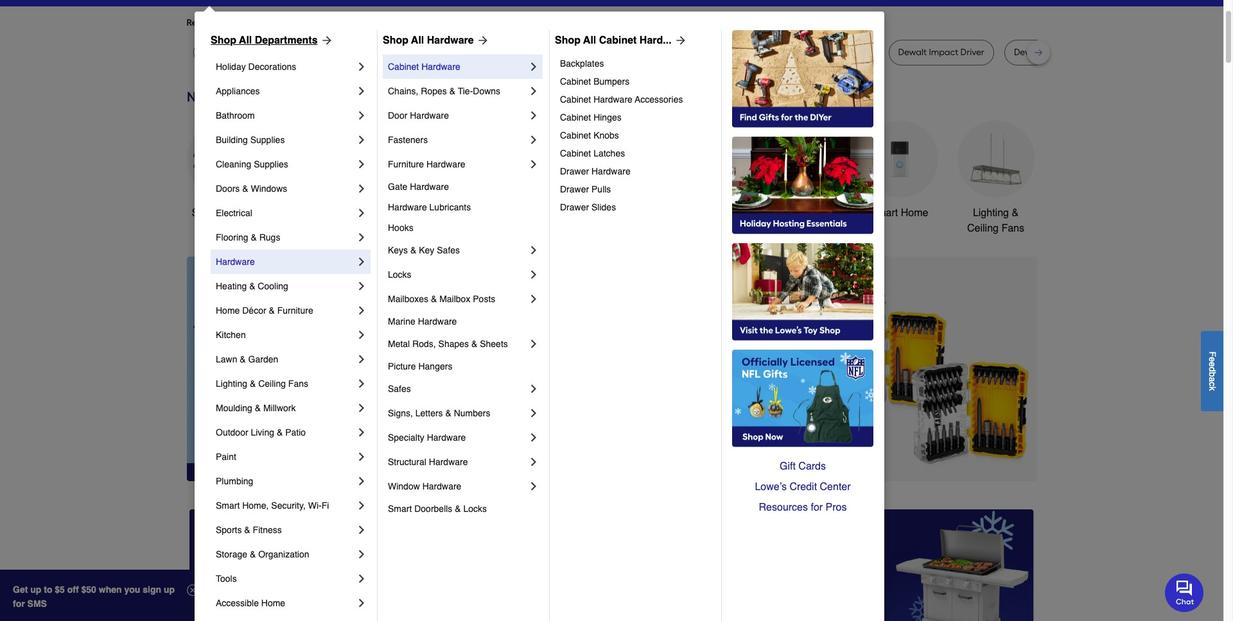 Task type: locate. For each thing, give the bounding box(es) containing it.
arrow right image up backplates link
[[672, 34, 687, 47]]

home for smart home
[[901, 207, 928, 219]]

0 horizontal spatial bathroom link
[[216, 103, 355, 128]]

2 set from the left
[[1075, 47, 1088, 58]]

1 vertical spatial drawer
[[560, 184, 589, 195]]

0 vertical spatial locks
[[388, 270, 411, 280]]

1 up from the left
[[30, 585, 41, 595]]

chevron right image for locks
[[527, 268, 540, 281]]

3 bit from the left
[[570, 47, 580, 58]]

0 horizontal spatial kitchen
[[216, 330, 246, 340]]

shop all hardware
[[383, 35, 474, 46]]

chevron right image for cabinet hardware
[[527, 60, 540, 73]]

shop all deals link
[[187, 121, 264, 221]]

smart doorbells & locks link
[[388, 499, 540, 520]]

0 horizontal spatial furniture
[[277, 306, 313, 316]]

hooks
[[388, 223, 413, 233]]

drill for dewalt drill bit
[[368, 47, 384, 58]]

home
[[901, 207, 928, 219], [216, 306, 240, 316], [261, 599, 285, 609]]

2 horizontal spatial smart
[[871, 207, 898, 219]]

for up 'shop all hardware' at the left top of page
[[404, 17, 416, 28]]

0 horizontal spatial arrow right image
[[318, 34, 333, 47]]

0 vertical spatial fans
[[1002, 223, 1024, 234]]

appliances
[[216, 86, 260, 96]]

1 horizontal spatial drill
[[768, 47, 784, 58]]

locks down 'window hardware' link
[[463, 504, 487, 514]]

shop all hardware link
[[383, 33, 489, 48]]

all down the recommended searches for you
[[239, 35, 252, 46]]

1 you from the left
[[304, 17, 319, 28]]

tools down the 'storage'
[[216, 574, 237, 584]]

impact
[[512, 47, 541, 58], [813, 47, 843, 58], [929, 47, 958, 58]]

cooling
[[258, 281, 288, 292]]

3 drill from the left
[[1045, 47, 1060, 58]]

1 vertical spatial kitchen
[[216, 330, 246, 340]]

resources for pros link
[[732, 498, 874, 518]]

0 horizontal spatial smart
[[216, 501, 240, 511]]

arrow right image for shop all cabinet hard...
[[672, 34, 687, 47]]

cabinet inside cabinet hinges 'link'
[[560, 112, 591, 123]]

0 vertical spatial tools link
[[379, 121, 456, 221]]

bathroom
[[216, 110, 255, 121], [781, 207, 825, 219]]

tools up equipment
[[710, 207, 734, 219]]

tools inside the outdoor tools & equipment
[[710, 207, 734, 219]]

find gifts for the diyer. image
[[732, 30, 874, 128]]

cabinet inside cabinet hardware 'link'
[[388, 62, 419, 72]]

chevron right image for furniture hardware
[[527, 158, 540, 171]]

cabinet up cabinet knobs
[[560, 112, 591, 123]]

1 horizontal spatial fans
[[1002, 223, 1024, 234]]

arrow right image
[[474, 34, 489, 47], [1013, 369, 1026, 382]]

2 arrow right image from the left
[[672, 34, 687, 47]]

0 vertical spatial ceiling
[[967, 223, 999, 234]]

locks down keys
[[388, 270, 411, 280]]

3 shop from the left
[[555, 35, 581, 46]]

backplates link
[[560, 55, 712, 73]]

cabinet hinges link
[[560, 109, 712, 127]]

1 vertical spatial furniture
[[277, 306, 313, 316]]

numbers
[[454, 408, 490, 419]]

hardware down dewalt bit set on the left top
[[421, 62, 460, 72]]

0 vertical spatial kitchen
[[574, 207, 608, 219]]

plumbing link
[[216, 470, 355, 494]]

0 vertical spatial home
[[901, 207, 928, 219]]

cabinet knobs
[[560, 130, 619, 141]]

2 horizontal spatial tools
[[710, 207, 734, 219]]

0 horizontal spatial tools link
[[216, 567, 355, 592]]

0 horizontal spatial you
[[304, 17, 319, 28]]

cabinet inside shop all cabinet hard... link
[[599, 35, 637, 46]]

hardware inside "link"
[[410, 182, 449, 192]]

1 horizontal spatial furniture
[[388, 159, 424, 170]]

None search field
[[478, 0, 829, 8]]

1 horizontal spatial set
[[1075, 47, 1088, 58]]

1 drawer from the top
[[560, 166, 589, 177]]

3 driver from the left
[[961, 47, 985, 58]]

up left to
[[30, 585, 41, 595]]

1 horizontal spatial shop
[[383, 35, 408, 46]]

shop for shop all departments
[[211, 35, 236, 46]]

hardware up hooks
[[388, 202, 427, 213]]

outdoor living & patio link
[[216, 421, 355, 445]]

arrow right image for shop all departments
[[318, 34, 333, 47]]

hardware for structural hardware
[[429, 457, 468, 468]]

hardware up hardware lubricants
[[410, 182, 449, 192]]

0 horizontal spatial lighting & ceiling fans
[[216, 379, 308, 389]]

1 vertical spatial lighting & ceiling fans
[[216, 379, 308, 389]]

arrow left image
[[426, 369, 438, 382]]

3 drawer from the top
[[560, 202, 589, 213]]

2 horizontal spatial drill
[[1045, 47, 1060, 58]]

safes right key
[[437, 245, 460, 256]]

chevron right image for paint
[[355, 451, 368, 464]]

supplies up cleaning supplies
[[250, 135, 285, 145]]

door hardware
[[388, 110, 449, 121]]

1 vertical spatial safes
[[388, 384, 411, 394]]

chevron right image for door hardware
[[527, 109, 540, 122]]

metal rods, shapes & sheets
[[388, 339, 508, 349]]

2 shop from the left
[[383, 35, 408, 46]]

chevron right image for metal rods, shapes & sheets
[[527, 338, 540, 351]]

cabinet for cabinet hardware accessories
[[560, 94, 591, 105]]

3 impact from the left
[[929, 47, 958, 58]]

drill for dewalt drill
[[768, 47, 784, 58]]

cabinet hardware accessories link
[[560, 91, 712, 109]]

holiday decorations link
[[216, 55, 355, 79]]

arrow right image
[[318, 34, 333, 47], [672, 34, 687, 47]]

dewalt for dewalt drill bit
[[338, 47, 366, 58]]

0 horizontal spatial tools
[[216, 574, 237, 584]]

cabinet inside cabinet hardware accessories 'link'
[[560, 94, 591, 105]]

furniture up gate in the top left of the page
[[388, 159, 424, 170]]

dewalt
[[338, 47, 366, 58], [426, 47, 454, 58], [738, 47, 766, 58], [898, 47, 927, 58], [1014, 47, 1043, 58]]

hardware down fasteners link
[[426, 159, 465, 170]]

drawer for drawer hardware
[[560, 166, 589, 177]]

1 bit from the left
[[386, 47, 396, 58]]

hardware for door hardware
[[410, 110, 449, 121]]

off
[[67, 585, 79, 595]]

cabinet down recommended searches for you "heading"
[[599, 35, 637, 46]]

1 driver from the left
[[543, 47, 567, 58]]

fasteners link
[[388, 128, 527, 152]]

1 horizontal spatial outdoor
[[670, 207, 707, 219]]

1 horizontal spatial home
[[261, 599, 285, 609]]

dewalt bit set
[[426, 47, 482, 58]]

1 horizontal spatial impact
[[813, 47, 843, 58]]

2 horizontal spatial shop
[[555, 35, 581, 46]]

smart for smart home
[[871, 207, 898, 219]]

gate hardware link
[[388, 177, 540, 197]]

1 vertical spatial lighting
[[216, 379, 247, 389]]

1 arrow right image from the left
[[318, 34, 333, 47]]

all for departments
[[239, 35, 252, 46]]

0 horizontal spatial ceiling
[[258, 379, 286, 389]]

all right shop
[[218, 207, 229, 219]]

hardware down ropes
[[410, 110, 449, 121]]

outdoor tools & equipment
[[670, 207, 744, 234]]

hinges
[[594, 112, 622, 123]]

0 vertical spatial arrow right image
[[474, 34, 489, 47]]

0 horizontal spatial outdoor
[[216, 428, 248, 438]]

cabinet down backplates
[[560, 76, 591, 87]]

hardware for drawer hardware
[[592, 166, 631, 177]]

hardware up 'window hardware' link
[[429, 457, 468, 468]]

all for hardware
[[411, 35, 424, 46]]

home décor & furniture link
[[216, 299, 355, 323]]

chevron right image for window hardware
[[527, 480, 540, 493]]

cabinet latches
[[560, 148, 625, 159]]

impact for impact driver bit
[[512, 47, 541, 58]]

posts
[[473, 294, 495, 304]]

chevron right image for appliances
[[355, 85, 368, 98]]

shop these last-minute gifts. $99 or less. quantities are limited and won't last. image
[[187, 257, 394, 482]]

more
[[329, 17, 350, 28]]

lowe's
[[755, 482, 787, 493]]

3 dewalt from the left
[[738, 47, 766, 58]]

5 dewalt from the left
[[1014, 47, 1043, 58]]

hardware down bumpers
[[594, 94, 633, 105]]

kitchen link
[[216, 323, 355, 347]]

1 horizontal spatial you
[[418, 17, 433, 28]]

1 horizontal spatial driver
[[845, 47, 869, 58]]

safes down picture
[[388, 384, 411, 394]]

cabinet for cabinet knobs
[[560, 130, 591, 141]]

up to 35 percent off select small appliances. image
[[478, 510, 746, 622]]

chevron right image for cleaning supplies
[[355, 158, 368, 171]]

1 horizontal spatial arrow right image
[[672, 34, 687, 47]]

supplies up windows
[[254, 159, 288, 170]]

0 vertical spatial drawer
[[560, 166, 589, 177]]

cabinet bumpers link
[[560, 73, 712, 91]]

e up b
[[1207, 362, 1218, 367]]

you up 'shop all hardware' at the left top of page
[[418, 17, 433, 28]]

shop all departments
[[211, 35, 318, 46]]

1 horizontal spatial arrow right image
[[1013, 369, 1026, 382]]

you inside 'link'
[[418, 17, 433, 28]]

cabinet inside cabinet latches link
[[560, 148, 591, 159]]

e up d
[[1207, 357, 1218, 362]]

0 vertical spatial lighting & ceiling fans
[[967, 207, 1024, 234]]

2 vertical spatial home
[[261, 599, 285, 609]]

cabinet for cabinet hinges
[[560, 112, 591, 123]]

0 vertical spatial supplies
[[250, 135, 285, 145]]

2 horizontal spatial driver
[[961, 47, 985, 58]]

hardware down mailboxes & mailbox posts
[[418, 317, 457, 327]]

cabinet inside cabinet bumpers link
[[560, 76, 591, 87]]

when
[[99, 585, 122, 595]]

metal rods, shapes & sheets link
[[388, 332, 527, 356]]

chat invite button image
[[1165, 573, 1204, 612]]

2 you from the left
[[418, 17, 433, 28]]

0 vertical spatial outdoor
[[670, 207, 707, 219]]

0 horizontal spatial lighting & ceiling fans link
[[216, 372, 355, 396]]

1 dewalt from the left
[[338, 47, 366, 58]]

gate
[[388, 182, 407, 192]]

you left the more
[[304, 17, 319, 28]]

lighting
[[973, 207, 1009, 219], [216, 379, 247, 389]]

drawer for drawer pulls
[[560, 184, 589, 195]]

0 horizontal spatial driver
[[543, 47, 567, 58]]

door hardware link
[[388, 103, 527, 128]]

all
[[239, 35, 252, 46], [411, 35, 424, 46], [583, 35, 596, 46], [218, 207, 229, 219]]

outdoor down the "moulding"
[[216, 428, 248, 438]]

cabinet for cabinet latches
[[560, 148, 591, 159]]

drawer up drawer slides
[[560, 184, 589, 195]]

chevron right image for sports & fitness
[[355, 524, 368, 537]]

0 vertical spatial safes
[[437, 245, 460, 256]]

cabinet up cabinet hinges
[[560, 94, 591, 105]]

chevron right image for smart home, security, wi-fi
[[355, 500, 368, 513]]

1 impact from the left
[[512, 47, 541, 58]]

0 vertical spatial lighting & ceiling fans link
[[957, 121, 1034, 236]]

1 horizontal spatial smart
[[388, 504, 412, 514]]

4 dewalt from the left
[[898, 47, 927, 58]]

outdoor up equipment
[[670, 207, 707, 219]]

outdoor for outdoor living & patio
[[216, 428, 248, 438]]

impact for impact driver
[[813, 47, 843, 58]]

1 vertical spatial lighting & ceiling fans link
[[216, 372, 355, 396]]

get up to 2 free select tools or batteries when you buy 1 with select purchases. image
[[189, 510, 457, 622]]

chevron right image for signs, letters & numbers
[[527, 407, 540, 420]]

outdoor for outdoor tools & equipment
[[670, 207, 707, 219]]

outdoor inside the outdoor tools & equipment
[[670, 207, 707, 219]]

1 horizontal spatial bathroom
[[781, 207, 825, 219]]

chevron right image for electrical
[[355, 207, 368, 220]]

drawer slides
[[560, 202, 616, 213]]

furniture
[[388, 159, 424, 170], [277, 306, 313, 316]]

cabinet inside cabinet knobs link
[[560, 130, 591, 141]]

2 drawer from the top
[[560, 184, 589, 195]]

specialty hardware
[[388, 433, 466, 443]]

0 horizontal spatial up
[[30, 585, 41, 595]]

1 e from the top
[[1207, 357, 1218, 362]]

1 vertical spatial home
[[216, 306, 240, 316]]

arrow right image inside shop all departments link
[[318, 34, 333, 47]]

recommended searches for you heading
[[187, 17, 1037, 30]]

smart doorbells & locks
[[388, 504, 487, 514]]

1 vertical spatial arrow right image
[[1013, 369, 1026, 382]]

2 impact from the left
[[813, 47, 843, 58]]

1 vertical spatial outdoor
[[216, 428, 248, 438]]

chevron right image for keys & key safes
[[527, 244, 540, 257]]

kitchen down drawer pulls on the top left of page
[[574, 207, 608, 219]]

chevron right image
[[527, 109, 540, 122], [355, 134, 368, 146], [527, 134, 540, 146], [355, 158, 368, 171], [527, 158, 540, 171], [355, 182, 368, 195], [355, 231, 368, 244], [527, 244, 540, 257], [527, 268, 540, 281], [355, 280, 368, 293], [355, 304, 368, 317], [355, 353, 368, 366], [527, 383, 540, 396], [527, 432, 540, 444], [355, 451, 368, 464], [527, 480, 540, 493], [355, 549, 368, 561], [355, 597, 368, 610]]

chevron right image for lawn & garden
[[355, 353, 368, 366]]

0 vertical spatial bathroom
[[216, 110, 255, 121]]

dewalt for dewalt drill bit set
[[1014, 47, 1043, 58]]

driver for impact driver
[[845, 47, 869, 58]]

0 horizontal spatial arrow right image
[[474, 34, 489, 47]]

2 driver from the left
[[845, 47, 869, 58]]

0 horizontal spatial shop
[[211, 35, 236, 46]]

0 horizontal spatial drill
[[368, 47, 384, 58]]

cabinet down cabinet knobs
[[560, 148, 591, 159]]

drawer
[[560, 166, 589, 177], [560, 184, 589, 195], [560, 202, 589, 213]]

supplies for building supplies
[[250, 135, 285, 145]]

all up backplates
[[583, 35, 596, 46]]

arrow right image inside shop all hardware link
[[474, 34, 489, 47]]

arrow right image down the more
[[318, 34, 333, 47]]

kitchen
[[574, 207, 608, 219], [216, 330, 246, 340]]

&
[[449, 86, 455, 96], [242, 184, 248, 194], [737, 207, 744, 219], [1012, 207, 1019, 219], [251, 233, 257, 243], [410, 245, 416, 256], [249, 281, 255, 292], [431, 294, 437, 304], [269, 306, 275, 316], [471, 339, 477, 349], [240, 355, 246, 365], [250, 379, 256, 389], [255, 403, 261, 414], [445, 408, 451, 419], [277, 428, 283, 438], [455, 504, 461, 514], [244, 525, 250, 536], [250, 550, 256, 560]]

moulding
[[216, 403, 252, 414]]

2 dewalt from the left
[[426, 47, 454, 58]]

chevron right image for safes
[[527, 383, 540, 396]]

scroll to item #5 image
[[786, 458, 817, 464]]

holiday hosting essentials. image
[[732, 137, 874, 234]]

tools
[[406, 207, 430, 219], [710, 207, 734, 219], [216, 574, 237, 584]]

1 horizontal spatial safes
[[437, 245, 460, 256]]

up to 50 percent off select tools and accessories. image
[[415, 257, 1037, 482]]

hardware up smart doorbells & locks
[[422, 482, 461, 492]]

chevron right image for outdoor living & patio
[[355, 426, 368, 439]]

2 vertical spatial drawer
[[560, 202, 589, 213]]

drawer pulls link
[[560, 180, 712, 198]]

mailboxes & mailbox posts link
[[388, 287, 527, 312]]

for down get
[[13, 599, 25, 610]]

$5
[[55, 585, 65, 595]]

building
[[216, 135, 248, 145]]

signs, letters & numbers
[[388, 408, 490, 419]]

0 horizontal spatial fans
[[288, 379, 308, 389]]

1 vertical spatial supplies
[[254, 159, 288, 170]]

recommended
[[187, 17, 248, 28]]

shop all cabinet hard... link
[[555, 33, 687, 48]]

all up 'cabinet hardware'
[[411, 35, 424, 46]]

0 horizontal spatial set
[[469, 47, 482, 58]]

b
[[1207, 372, 1218, 377]]

2 drill from the left
[[768, 47, 784, 58]]

drawer slides link
[[560, 198, 712, 216]]

bit for dewalt drill bit set
[[1062, 47, 1073, 58]]

kitchen faucets
[[574, 207, 647, 219]]

shop up impact driver bit
[[555, 35, 581, 46]]

shop down recommended
[[211, 35, 236, 46]]

1 vertical spatial locks
[[463, 504, 487, 514]]

2 horizontal spatial home
[[901, 207, 928, 219]]

fitness
[[253, 525, 282, 536]]

up right sign
[[164, 585, 175, 595]]

safes inside 'link'
[[437, 245, 460, 256]]

drawer up drawer pulls on the top left of page
[[560, 166, 589, 177]]

cabinet up chains,
[[388, 62, 419, 72]]

bumpers
[[594, 76, 630, 87]]

k
[[1207, 387, 1218, 391]]

gift cards
[[780, 461, 826, 473]]

kitchen for kitchen
[[216, 330, 246, 340]]

furniture up kitchen link
[[277, 306, 313, 316]]

0 horizontal spatial impact
[[512, 47, 541, 58]]

hardware down signs, letters & numbers
[[427, 433, 466, 443]]

outdoor inside outdoor living & patio link
[[216, 428, 248, 438]]

key
[[419, 245, 434, 256]]

4 bit from the left
[[1062, 47, 1073, 58]]

& inside the outdoor tools & equipment
[[737, 207, 744, 219]]

drawer down drawer pulls on the top left of page
[[560, 202, 589, 213]]

1 horizontal spatial lighting
[[973, 207, 1009, 219]]

for inside 'link'
[[404, 17, 416, 28]]

1 horizontal spatial kitchen
[[574, 207, 608, 219]]

chevron right image for home décor & furniture
[[355, 304, 368, 317]]

2 horizontal spatial impact
[[929, 47, 958, 58]]

arrow right image inside shop all cabinet hard... link
[[672, 34, 687, 47]]

1 drill from the left
[[368, 47, 384, 58]]

millwork
[[263, 403, 296, 414]]

shop down the more suggestions for you 'link'
[[383, 35, 408, 46]]

1 horizontal spatial up
[[164, 585, 175, 595]]

tools up hooks
[[406, 207, 430, 219]]

hardware down "latches"
[[592, 166, 631, 177]]

kitchen faucets link
[[572, 121, 649, 221]]

dewalt impact driver
[[898, 47, 985, 58]]

1 horizontal spatial lighting & ceiling fans link
[[957, 121, 1034, 236]]

1 horizontal spatial tools link
[[379, 121, 456, 221]]

keys & key safes
[[388, 245, 460, 256]]

drawer for drawer slides
[[560, 202, 589, 213]]

keys & key safes link
[[388, 238, 527, 263]]

shop
[[211, 35, 236, 46], [383, 35, 408, 46], [555, 35, 581, 46]]

safes
[[437, 245, 460, 256], [388, 384, 411, 394]]

chevron right image for tools
[[355, 573, 368, 586]]

ceiling
[[967, 223, 999, 234], [258, 379, 286, 389]]

hardware up dewalt bit set on the left top
[[427, 35, 474, 46]]

hardware for cabinet hardware accessories
[[594, 94, 633, 105]]

kitchen up lawn
[[216, 330, 246, 340]]

0 horizontal spatial lighting
[[216, 379, 247, 389]]

drawer pulls
[[560, 184, 611, 195]]

1 shop from the left
[[211, 35, 236, 46]]

cabinet down cabinet hinges
[[560, 130, 591, 141]]

smart home, security, wi-fi link
[[216, 494, 355, 518]]

tools link
[[379, 121, 456, 221], [216, 567, 355, 592]]

decorations
[[248, 62, 296, 72]]

you
[[124, 585, 140, 595]]

chevron right image
[[355, 60, 368, 73], [527, 60, 540, 73], [355, 85, 368, 98], [527, 85, 540, 98], [355, 109, 368, 122], [355, 207, 368, 220], [355, 256, 368, 268], [527, 293, 540, 306], [355, 329, 368, 342], [527, 338, 540, 351], [355, 378, 368, 391], [355, 402, 368, 415], [527, 407, 540, 420], [355, 426, 368, 439], [527, 456, 540, 469], [355, 475, 368, 488], [355, 500, 368, 513], [355, 524, 368, 537], [355, 573, 368, 586]]



Task type: describe. For each thing, give the bounding box(es) containing it.
slides
[[592, 202, 616, 213]]

drawer hardware
[[560, 166, 631, 177]]

electrical link
[[216, 201, 355, 225]]

shop all deals
[[192, 207, 259, 219]]

new deals every day during 25 days of deals image
[[187, 86, 1037, 108]]

0 horizontal spatial bathroom
[[216, 110, 255, 121]]

cards
[[799, 461, 826, 473]]

hardware for cabinet hardware
[[421, 62, 460, 72]]

plumbing
[[216, 477, 253, 487]]

rugs
[[259, 233, 280, 243]]

1 vertical spatial tools link
[[216, 567, 355, 592]]

structural hardware link
[[388, 450, 527, 475]]

1 vertical spatial fans
[[288, 379, 308, 389]]

lowe's credit center
[[755, 482, 851, 493]]

storage & organization link
[[216, 543, 355, 567]]

home décor & furniture
[[216, 306, 313, 316]]

structural hardware
[[388, 457, 468, 468]]

1 horizontal spatial bathroom link
[[765, 121, 842, 221]]

chevron right image for moulding & millwork
[[355, 402, 368, 415]]

cabinet hardware link
[[388, 55, 527, 79]]

0 vertical spatial furniture
[[388, 159, 424, 170]]

moulding & millwork link
[[216, 396, 355, 421]]

2 e from the top
[[1207, 362, 1218, 367]]

picture
[[388, 362, 416, 372]]

visit the lowe's toy shop. image
[[732, 243, 874, 341]]

doors
[[216, 184, 240, 194]]

heating & cooling
[[216, 281, 288, 292]]

resources
[[759, 502, 808, 514]]

chevron right image for bathroom
[[355, 109, 368, 122]]

marine hardware
[[388, 317, 457, 327]]

departments
[[255, 35, 318, 46]]

dewalt for dewalt impact driver
[[898, 47, 927, 58]]

driver for impact driver bit
[[543, 47, 567, 58]]

sheets
[[480, 339, 508, 349]]

chevron right image for fasteners
[[527, 134, 540, 146]]

paint
[[216, 452, 236, 462]]

specialty hardware link
[[388, 426, 527, 450]]

drill for dewalt drill bit set
[[1045, 47, 1060, 58]]

hardware for gate hardware
[[410, 182, 449, 192]]

dewalt for dewalt drill
[[738, 47, 766, 58]]

chevron right image for flooring & rugs
[[355, 231, 368, 244]]

chevron right image for mailboxes & mailbox posts
[[527, 293, 540, 306]]

for left "pros"
[[811, 502, 823, 514]]

officially licensed n f l gifts. shop now. image
[[732, 350, 874, 448]]

smart for smart home, security, wi-fi
[[216, 501, 240, 511]]

dewalt drill bit set
[[1014, 47, 1088, 58]]

all for deals
[[218, 207, 229, 219]]

dewalt drill bit
[[338, 47, 396, 58]]

storage & organization
[[216, 550, 309, 560]]

cabinet hardware
[[388, 62, 460, 72]]

picture hangers link
[[388, 356, 540, 377]]

hardware link
[[216, 250, 355, 274]]

suggestions
[[352, 17, 402, 28]]

security,
[[271, 501, 306, 511]]

moulding & millwork
[[216, 403, 296, 414]]

equipment
[[682, 223, 731, 234]]

resources for pros
[[759, 502, 847, 514]]

signs, letters & numbers link
[[388, 401, 527, 426]]

1 vertical spatial bathroom
[[781, 207, 825, 219]]

chevron right image for lighting & ceiling fans
[[355, 378, 368, 391]]

cabinet knobs link
[[560, 127, 712, 145]]

1 vertical spatial ceiling
[[258, 379, 286, 389]]

fasteners
[[388, 135, 428, 145]]

1 set from the left
[[469, 47, 482, 58]]

lawn & garden link
[[216, 347, 355, 372]]

gift
[[780, 461, 796, 473]]

chevron right image for holiday decorations
[[355, 60, 368, 73]]

0 vertical spatial lighting
[[973, 207, 1009, 219]]

shop all cabinet hard...
[[555, 35, 672, 46]]

shop all departments link
[[211, 33, 333, 48]]

backplates
[[560, 58, 604, 69]]

chevron right image for storage & organization
[[355, 549, 368, 561]]

scroll to item #3 element
[[722, 457, 755, 465]]

accessible
[[216, 599, 259, 609]]

hardware for specialty hardware
[[427, 433, 466, 443]]

home for accessible home
[[261, 599, 285, 609]]

hardware for furniture hardware
[[426, 159, 465, 170]]

chevron right image for plumbing
[[355, 475, 368, 488]]

cabinet for cabinet hardware
[[388, 62, 419, 72]]

hangers
[[418, 362, 452, 372]]

chevron right image for chains, ropes & tie-downs
[[527, 85, 540, 98]]

furniture hardware
[[388, 159, 465, 170]]

cabinet for cabinet bumpers
[[560, 76, 591, 87]]

chevron right image for building supplies
[[355, 134, 368, 146]]

outdoor tools & equipment link
[[668, 121, 745, 236]]

mailboxes & mailbox posts
[[388, 294, 495, 304]]

bit for impact driver bit
[[570, 47, 580, 58]]

cabinet bumpers
[[560, 76, 630, 87]]

0 horizontal spatial safes
[[388, 384, 411, 394]]

mailbox
[[439, 294, 470, 304]]

hooks link
[[388, 218, 540, 238]]

center
[[820, 482, 851, 493]]

accessible home
[[216, 599, 285, 609]]

sports & fitness link
[[216, 518, 355, 543]]

chevron right image for structural hardware
[[527, 456, 540, 469]]

scroll to item #4 image
[[755, 458, 786, 464]]

structural
[[388, 457, 426, 468]]

chains, ropes & tie-downs link
[[388, 79, 527, 103]]

0 horizontal spatial home
[[216, 306, 240, 316]]

chevron right image for heating & cooling
[[355, 280, 368, 293]]

more suggestions for you
[[329, 17, 433, 28]]

sports & fitness
[[216, 525, 282, 536]]

chevron right image for accessible home
[[355, 597, 368, 610]]

1 horizontal spatial tools
[[406, 207, 430, 219]]

latches
[[594, 148, 625, 159]]

cabinet latches link
[[560, 145, 712, 162]]

door
[[388, 110, 407, 121]]

window hardware link
[[388, 475, 527, 499]]

up to 30 percent off select grills and accessories. image
[[766, 510, 1034, 622]]

hardware down flooring
[[216, 257, 255, 267]]

ropes
[[421, 86, 447, 96]]

sms
[[27, 599, 47, 610]]

dewalt for dewalt bit set
[[426, 47, 454, 58]]

electrical
[[216, 208, 252, 218]]

scroll to item #2 image
[[691, 458, 722, 464]]

holiday decorations
[[216, 62, 296, 72]]

shapes
[[438, 339, 469, 349]]

0 horizontal spatial locks
[[388, 270, 411, 280]]

hardware for marine hardware
[[418, 317, 457, 327]]

knobs
[[594, 130, 619, 141]]

2 up from the left
[[164, 585, 175, 595]]

1 horizontal spatial ceiling
[[967, 223, 999, 234]]

for inside get up to $5 off $50 when you sign up for sms
[[13, 599, 25, 610]]

locks link
[[388, 263, 527, 287]]

lawn
[[216, 355, 237, 365]]

faucets
[[611, 207, 647, 219]]

living
[[251, 428, 274, 438]]

cleaning supplies link
[[216, 152, 355, 177]]

cleaning
[[216, 159, 251, 170]]

chains,
[[388, 86, 418, 96]]

chevron right image for hardware
[[355, 256, 368, 268]]

1 horizontal spatial locks
[[463, 504, 487, 514]]

chevron right image for doors & windows
[[355, 182, 368, 195]]

pros
[[826, 502, 847, 514]]

fi
[[322, 501, 329, 511]]

you for recommended searches for you
[[304, 17, 319, 28]]

hardware for window hardware
[[422, 482, 461, 492]]

kitchen for kitchen faucets
[[574, 207, 608, 219]]

shop for shop all cabinet hard...
[[555, 35, 581, 46]]

you for more suggestions for you
[[418, 17, 433, 28]]

shop for shop all hardware
[[383, 35, 408, 46]]

bit for dewalt drill bit
[[386, 47, 396, 58]]

smart for smart doorbells & locks
[[388, 504, 412, 514]]

1 horizontal spatial lighting & ceiling fans
[[967, 207, 1024, 234]]

windows
[[251, 184, 287, 194]]

all for cabinet
[[583, 35, 596, 46]]

2 bit from the left
[[457, 47, 467, 58]]

signs,
[[388, 408, 413, 419]]

chevron right image for kitchen
[[355, 329, 368, 342]]

cabinet hinges
[[560, 112, 622, 123]]

doors & windows link
[[216, 177, 355, 201]]

building supplies
[[216, 135, 285, 145]]

holiday
[[216, 62, 246, 72]]

for up departments
[[290, 17, 302, 28]]

tie-
[[458, 86, 473, 96]]

chevron right image for specialty hardware
[[527, 432, 540, 444]]

supplies for cleaning supplies
[[254, 159, 288, 170]]



Task type: vqa. For each thing, say whether or not it's contained in the screenshot.
GET
yes



